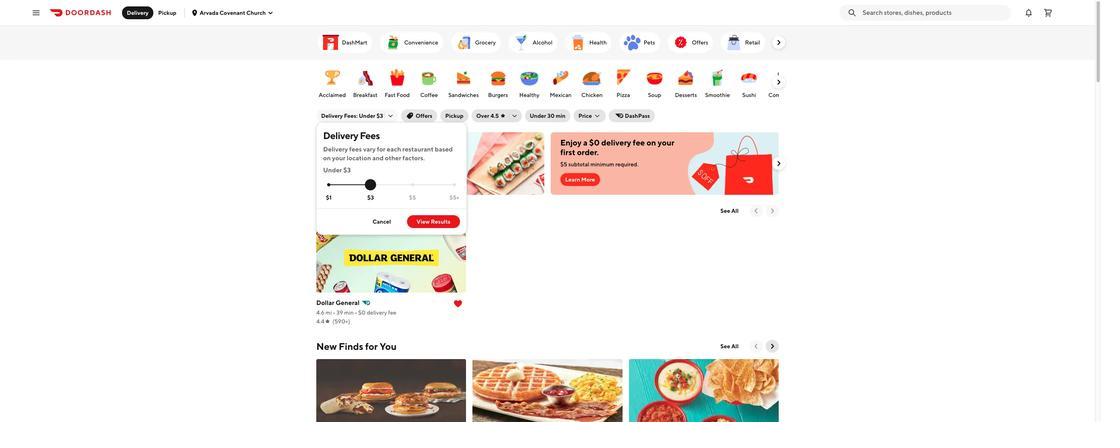 Task type: describe. For each thing, give the bounding box(es) containing it.
offers link
[[668, 32, 713, 53]]

fast food
[[385, 92, 410, 98]]

required.
[[616, 161, 639, 168]]

save up to $10 on orders $15+ with code 40deal, valid for 45 days upon signup
[[326, 152, 427, 166]]

convenience link
[[380, 32, 443, 53]]

your inside enjoy a $0 delivery fee on your first order.
[[658, 138, 675, 147]]

health
[[589, 39, 607, 46]]

price
[[578, 113, 592, 119]]

alcohol image
[[512, 33, 531, 52]]

45
[[373, 160, 380, 166]]

fees:
[[344, 113, 358, 119]]

delivery for delivery fees vary for each restaurant based on your location and other factors.
[[323, 146, 348, 153]]

burgers
[[488, 92, 508, 98]]

0 vertical spatial next button of carousel image
[[775, 78, 783, 86]]

offers button
[[401, 110, 437, 122]]

4.5
[[491, 113, 499, 119]]

under 30 min
[[530, 113, 566, 119]]

40%
[[342, 138, 359, 147]]

soup
[[648, 92, 661, 98]]

1 horizontal spatial under
[[359, 113, 375, 119]]

delivery fees
[[323, 130, 380, 141]]

grocery
[[475, 39, 496, 46]]

retail link
[[721, 32, 765, 53]]

30
[[547, 113, 555, 119]]

fees
[[360, 130, 380, 141]]

on inside delivery fees vary for each restaurant based on your location and other factors.
[[323, 155, 331, 162]]

code
[[415, 152, 427, 158]]

under for under 30 min
[[530, 113, 546, 119]]

smoothie
[[705, 92, 730, 98]]

1 vertical spatial next button of carousel image
[[775, 160, 783, 168]]

sandwiches
[[448, 92, 479, 98]]

upon
[[394, 160, 407, 166]]

order.
[[577, 148, 599, 157]]

retail image
[[724, 33, 744, 52]]

pickup for pickup button to the right
[[445, 113, 464, 119]]

$5 for $5 subtotal minimum required.
[[560, 161, 567, 168]]

offers image
[[671, 33, 690, 52]]

to
[[347, 152, 352, 158]]

desserts
[[675, 92, 697, 98]]

general
[[336, 299, 360, 307]]

open menu image
[[31, 8, 41, 17]]

acclaimed link
[[317, 64, 348, 101]]

$15+
[[389, 152, 401, 158]]

on inside save up to $10 on orders $15+ with code 40deal, valid for 45 days upon signup
[[364, 152, 371, 158]]

sushi
[[742, 92, 756, 98]]

pets link
[[620, 32, 660, 53]]

for inside delivery fees vary for each restaurant based on your location and other factors.
[[377, 146, 386, 153]]

dashpass
[[625, 113, 650, 119]]

$10
[[354, 152, 363, 158]]

arvada
[[200, 9, 218, 16]]

fast
[[385, 92, 396, 98]]

0 vertical spatial offers
[[692, 39, 708, 46]]

enjoy a $0 delivery fee on your first order.
[[560, 138, 675, 157]]

on inside enjoy a $0 delivery fee on your first order.
[[647, 138, 656, 147]]

learn more button
[[560, 173, 600, 186]]

for inside 'link'
[[365, 341, 378, 352]]

1 vertical spatial $3
[[343, 167, 351, 174]]

saved stores link
[[316, 205, 374, 218]]

dashpass button
[[609, 110, 655, 122]]

other
[[385, 155, 401, 162]]

$1
[[326, 195, 332, 201]]

0 horizontal spatial min
[[344, 310, 354, 316]]

off
[[361, 138, 371, 147]]

$​0
[[358, 310, 366, 316]]

all for saved stores
[[732, 208, 739, 214]]

your inside delivery fees vary for each restaurant based on your location and other factors.
[[332, 155, 345, 162]]

covenant
[[220, 9, 245, 16]]

factors.
[[403, 155, 425, 162]]

new finds for you
[[316, 341, 397, 352]]

2 vertical spatial next button of carousel image
[[768, 207, 776, 215]]

1 horizontal spatial your
[[373, 138, 390, 147]]

pickup for pickup button to the top
[[158, 9, 176, 16]]

39
[[336, 310, 343, 316]]

previous button of carousel image for saved stores
[[752, 207, 760, 215]]

dollar
[[316, 299, 334, 307]]

1 horizontal spatial orders
[[414, 138, 438, 147]]

$5+ stars and over image
[[453, 184, 456, 187]]

1 horizontal spatial $3
[[367, 195, 374, 201]]

2 • from the left
[[355, 310, 357, 316]]

delivery for delivery fees
[[323, 130, 358, 141]]

over 4.5 button
[[472, 110, 522, 122]]

delivery for delivery
[[127, 9, 149, 16]]

alcohol
[[533, 39, 553, 46]]

0 vertical spatial next button of carousel image
[[775, 39, 783, 47]]

dashmart link
[[318, 32, 372, 53]]

new
[[316, 341, 337, 352]]

see for saved stores
[[721, 208, 730, 214]]

chicken
[[581, 92, 603, 98]]

fees
[[349, 146, 362, 153]]

for inside save up to $10 on orders $15+ with code 40deal, valid for 45 days upon signup
[[364, 160, 372, 166]]

1 horizontal spatial pickup button
[[440, 110, 468, 122]]

view
[[417, 219, 430, 225]]

health image
[[569, 33, 588, 52]]



Task type: vqa. For each thing, say whether or not it's contained in the screenshot.
Saved Stores
yes



Task type: locate. For each thing, give the bounding box(es) containing it.
saved stores
[[316, 206, 374, 217]]

pizza
[[617, 92, 630, 98]]

$1 stars and over image
[[327, 184, 330, 187]]

orders up '45'
[[372, 152, 388, 158]]

2 horizontal spatial your
[[658, 138, 675, 147]]

for left you
[[365, 341, 378, 352]]

0 horizontal spatial your
[[332, 155, 345, 162]]

food
[[397, 92, 410, 98], [791, 92, 805, 98]]

0 horizontal spatial $5
[[409, 195, 416, 201]]

1 see from the top
[[721, 208, 730, 214]]

over
[[476, 113, 489, 119]]

mexican
[[550, 92, 572, 98]]

fee up required.
[[633, 138, 645, 147]]

on
[[647, 138, 656, 147], [364, 152, 371, 158], [323, 155, 331, 162]]

acclaimed
[[319, 92, 346, 98]]

on up under $3
[[323, 155, 331, 162]]

1 horizontal spatial •
[[355, 310, 357, 316]]

• right mi on the left bottom of the page
[[333, 310, 335, 316]]

1 horizontal spatial offers
[[692, 39, 708, 46]]

under for under $3
[[323, 167, 342, 174]]

0 horizontal spatial pickup
[[158, 9, 176, 16]]

$5 stars and over image
[[411, 184, 414, 187]]

1 horizontal spatial on
[[364, 152, 371, 158]]

delivery inside delivery fees vary for each restaurant based on your location and other factors.
[[323, 146, 348, 153]]

0 horizontal spatial on
[[323, 155, 331, 162]]

offers
[[692, 39, 708, 46], [416, 113, 432, 119]]

$5 down the $5 stars and over "image"
[[409, 195, 416, 201]]

1 vertical spatial pickup
[[445, 113, 464, 119]]

results
[[431, 219, 450, 225]]

arvada covenant church button
[[192, 9, 274, 16]]

0 vertical spatial min
[[556, 113, 566, 119]]

min right 30
[[556, 113, 566, 119]]

convenience
[[404, 39, 438, 46]]

pets image
[[623, 33, 642, 52]]

0 horizontal spatial first
[[391, 138, 406, 147]]

4.6 mi • 39 min • $​0 delivery fee
[[316, 310, 396, 316]]

2 horizontal spatial on
[[647, 138, 656, 147]]

finds
[[339, 341, 363, 352]]

location
[[347, 155, 371, 162]]

2 horizontal spatial under
[[530, 113, 546, 119]]

0 vertical spatial delivery
[[601, 138, 631, 147]]

0 vertical spatial see all
[[721, 208, 739, 214]]

delivery for delivery fees: under $3
[[321, 113, 343, 119]]

grocery link
[[451, 32, 501, 53]]

0 horizontal spatial fee
[[388, 310, 396, 316]]

$5 subtotal minimum required.
[[560, 161, 639, 168]]

next button of carousel image
[[775, 78, 783, 86], [768, 343, 776, 351]]

0 horizontal spatial food
[[397, 92, 410, 98]]

offers inside button
[[416, 113, 432, 119]]

min right 39
[[344, 310, 354, 316]]

enjoy
[[560, 138, 582, 147]]

see all for saved stores
[[721, 208, 739, 214]]

2 vertical spatial $3
[[367, 195, 374, 201]]

under down 40deal,
[[323, 167, 342, 174]]

all for new finds for you
[[732, 344, 739, 350]]

subtotal
[[568, 161, 589, 168]]

catering image
[[776, 33, 796, 52]]

$3 up 'fees'
[[377, 113, 383, 119]]

2 see from the top
[[721, 344, 730, 350]]

you
[[380, 341, 397, 352]]

notification bell image
[[1024, 8, 1034, 17]]

1 vertical spatial offers
[[416, 113, 432, 119]]

1 food from the left
[[397, 92, 410, 98]]

each
[[387, 146, 401, 153]]

vary
[[363, 146, 376, 153]]

0 items, open order cart image
[[1043, 8, 1053, 17]]

under left 30
[[530, 113, 546, 119]]

1 vertical spatial see all link
[[716, 340, 744, 353]]

click to remove this store from your saved list image
[[453, 299, 463, 309]]

2 horizontal spatial $3
[[377, 113, 383, 119]]

saved
[[316, 206, 343, 217]]

minimum
[[591, 161, 614, 168]]

fee inside enjoy a $0 delivery fee on your first order.
[[633, 138, 645, 147]]

1 vertical spatial next button of carousel image
[[768, 343, 776, 351]]

under inside button
[[530, 113, 546, 119]]

see for new finds for you
[[721, 344, 730, 350]]

2 previous button of carousel image from the top
[[752, 343, 760, 351]]

2 vertical spatial for
[[365, 341, 378, 352]]

food for comfort food
[[791, 92, 805, 98]]

0 horizontal spatial offers
[[416, 113, 432, 119]]

delivery inside enjoy a $0 delivery fee on your first order.
[[601, 138, 631, 147]]

see all link for saved stores
[[716, 205, 744, 218]]

learn
[[565, 177, 580, 183]]

delivery right $​0
[[367, 310, 387, 316]]

0 vertical spatial pickup
[[158, 9, 176, 16]]

pickup down sandwiches
[[445, 113, 464, 119]]

delivery inside "button"
[[127, 9, 149, 16]]

1 vertical spatial orders
[[372, 152, 388, 158]]

valid
[[351, 160, 363, 166]]

based
[[435, 146, 453, 153]]

delivery button
[[122, 6, 153, 19]]

1 • from the left
[[333, 310, 335, 316]]

view results button
[[407, 216, 460, 228]]

food right comfort
[[791, 92, 805, 98]]

1 vertical spatial see all
[[721, 344, 739, 350]]

1 all from the top
[[732, 208, 739, 214]]

a
[[583, 138, 588, 147]]

comfort
[[769, 92, 790, 98]]

over 4.5
[[476, 113, 499, 119]]

pickup right "delivery" "button"
[[158, 9, 176, 16]]

1 vertical spatial pickup button
[[440, 110, 468, 122]]

first inside enjoy a $0 delivery fee on your first order.
[[560, 148, 575, 157]]

first left 2
[[391, 138, 406, 147]]

offers down coffee
[[416, 113, 432, 119]]

1 previous button of carousel image from the top
[[752, 207, 760, 215]]

for
[[377, 146, 386, 153], [364, 160, 372, 166], [365, 341, 378, 352]]

view results
[[417, 219, 450, 225]]

previous button of carousel image for new finds for you
[[752, 343, 760, 351]]

0 horizontal spatial delivery
[[367, 310, 387, 316]]

0 horizontal spatial orders
[[372, 152, 388, 158]]

0 vertical spatial see
[[721, 208, 730, 214]]

• left $​0
[[355, 310, 357, 316]]

•
[[333, 310, 335, 316], [355, 310, 357, 316]]

under 30 min button
[[525, 110, 570, 122]]

stores
[[345, 206, 374, 217]]

grocery image
[[454, 33, 474, 52]]

(590+)
[[333, 319, 350, 325]]

on down the dashpass in the right top of the page
[[647, 138, 656, 147]]

1 see all link from the top
[[716, 205, 744, 218]]

first down the enjoy
[[560, 148, 575, 157]]

1 horizontal spatial pickup
[[445, 113, 464, 119]]

see all link for new finds for you
[[716, 340, 744, 353]]

0 vertical spatial for
[[377, 146, 386, 153]]

1 horizontal spatial first
[[560, 148, 575, 157]]

0 vertical spatial $3
[[377, 113, 383, 119]]

signup
[[408, 160, 425, 166]]

$0
[[589, 138, 600, 147]]

1 horizontal spatial fee
[[633, 138, 645, 147]]

2 all from the top
[[732, 344, 739, 350]]

for left '45'
[[364, 160, 372, 166]]

convenience image
[[383, 33, 403, 52]]

offers right offers image
[[692, 39, 708, 46]]

Store search: begin typing to search for stores available on DoorDash text field
[[863, 8, 1006, 17]]

on right $10
[[364, 152, 371, 158]]

delivery fees vary for each restaurant based on your location and other factors.
[[323, 146, 453, 162]]

orders up code
[[414, 138, 438, 147]]

church
[[246, 9, 266, 16]]

fee right $​0
[[388, 310, 396, 316]]

0 vertical spatial first
[[391, 138, 406, 147]]

retail
[[745, 39, 760, 46]]

dashmart image
[[321, 33, 340, 52]]

days
[[381, 160, 392, 166]]

mi
[[326, 310, 332, 316]]

1 vertical spatial $5
[[409, 195, 416, 201]]

dashmart
[[342, 39, 367, 46]]

new finds for you link
[[316, 340, 397, 353]]

1 vertical spatial fee
[[388, 310, 396, 316]]

$3 up stores
[[367, 195, 374, 201]]

4.4
[[316, 319, 325, 325]]

2 see all link from the top
[[716, 340, 744, 353]]

0 vertical spatial see all link
[[716, 205, 744, 218]]

get 40% off your first 2 orders
[[326, 138, 438, 147]]

delivery
[[127, 9, 149, 16], [321, 113, 343, 119], [323, 130, 358, 141], [323, 146, 348, 153]]

1 vertical spatial previous button of carousel image
[[752, 343, 760, 351]]

previous button of carousel image
[[752, 207, 760, 215], [752, 343, 760, 351]]

more
[[581, 177, 595, 183]]

delivery right the '$0'
[[601, 138, 631, 147]]

0 vertical spatial pickup button
[[153, 6, 181, 19]]

0 vertical spatial fee
[[633, 138, 645, 147]]

1 vertical spatial first
[[560, 148, 575, 157]]

4.6
[[316, 310, 325, 316]]

0 vertical spatial all
[[732, 208, 739, 214]]

next button of carousel image
[[775, 39, 783, 47], [775, 160, 783, 168], [768, 207, 776, 215]]

see
[[721, 208, 730, 214], [721, 344, 730, 350]]

delivery
[[601, 138, 631, 147], [367, 310, 387, 316]]

2
[[408, 138, 413, 147]]

save
[[326, 152, 338, 158]]

$5+
[[450, 195, 459, 201]]

1 horizontal spatial $5
[[560, 161, 567, 168]]

2 see all from the top
[[721, 344, 739, 350]]

price button
[[574, 110, 606, 122]]

up
[[339, 152, 346, 158]]

coffee
[[420, 92, 438, 98]]

food right the fast
[[397, 92, 410, 98]]

1 horizontal spatial min
[[556, 113, 566, 119]]

2 food from the left
[[791, 92, 805, 98]]

fee
[[633, 138, 645, 147], [388, 310, 396, 316]]

$5 for $5
[[409, 195, 416, 201]]

dollar general
[[316, 299, 360, 307]]

min inside button
[[556, 113, 566, 119]]

1 vertical spatial see
[[721, 344, 730, 350]]

pickup button
[[153, 6, 181, 19], [440, 110, 468, 122]]

0 vertical spatial $5
[[560, 161, 567, 168]]

0 horizontal spatial $3
[[343, 167, 351, 174]]

cancel button
[[363, 216, 401, 228]]

40deal,
[[326, 160, 350, 166]]

1 horizontal spatial food
[[791, 92, 805, 98]]

$3 down 40deal,
[[343, 167, 351, 174]]

cancel
[[373, 219, 391, 225]]

breakfast
[[353, 92, 378, 98]]

1 vertical spatial min
[[344, 310, 354, 316]]

0 horizontal spatial pickup button
[[153, 6, 181, 19]]

first
[[391, 138, 406, 147], [560, 148, 575, 157]]

arvada covenant church
[[200, 9, 266, 16]]

1 see all from the top
[[721, 208, 739, 214]]

1 horizontal spatial delivery
[[601, 138, 631, 147]]

0 horizontal spatial under
[[323, 167, 342, 174]]

0 horizontal spatial •
[[333, 310, 335, 316]]

under $3
[[323, 167, 351, 174]]

1 vertical spatial for
[[364, 160, 372, 166]]

for up 'and'
[[377, 146, 386, 153]]

0 vertical spatial orders
[[414, 138, 438, 147]]

comfort food
[[769, 92, 805, 98]]

see all for new finds for you
[[721, 344, 739, 350]]

orders inside save up to $10 on orders $15+ with code 40deal, valid for 45 days upon signup
[[372, 152, 388, 158]]

and
[[372, 155, 384, 162]]

0 vertical spatial previous button of carousel image
[[752, 207, 760, 215]]

1 vertical spatial delivery
[[367, 310, 387, 316]]

under
[[359, 113, 375, 119], [530, 113, 546, 119], [323, 167, 342, 174]]

$5 left subtotal
[[560, 161, 567, 168]]

under right fees:
[[359, 113, 375, 119]]

health link
[[565, 32, 612, 53]]

your
[[373, 138, 390, 147], [658, 138, 675, 147], [332, 155, 345, 162]]

food for fast food
[[397, 92, 410, 98]]

1 vertical spatial all
[[732, 344, 739, 350]]



